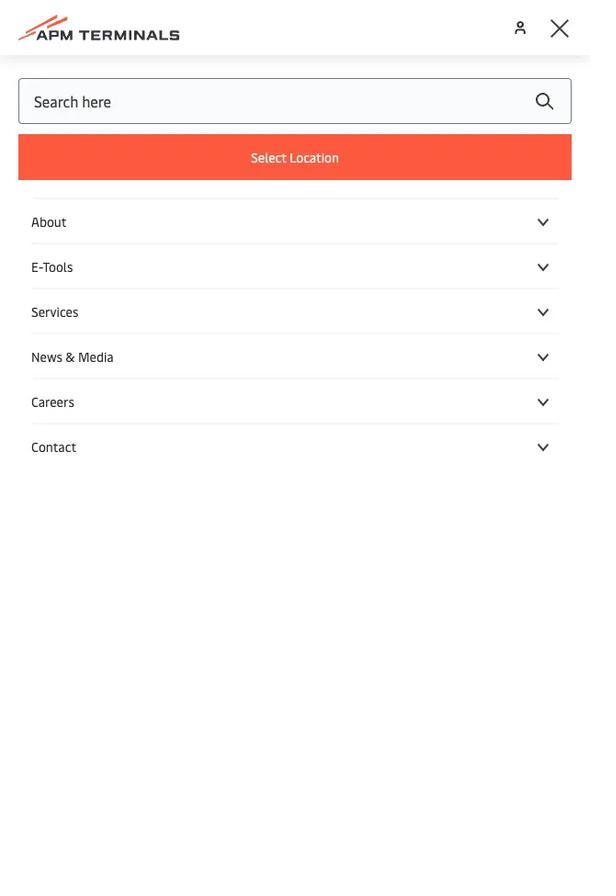 Task type: vqa. For each thing, say whether or not it's contained in the screenshot.
"APM Terminals is on a pathway to be the World's Best Terminal Company. We will achieve this by constantly lifting the standard of our customers' experience at each of our 64 key locations around the globe. On our decarbonisation journey towards net zero  by 2040, we will also lift the standard of responsibility."
yes



Task type: describe. For each thing, give the bounding box(es) containing it.
contact button
[[31, 438, 559, 455]]

2040,
[[98, 499, 136, 519]]

news & media
[[31, 347, 114, 365]]

also
[[189, 499, 216, 519]]

standards
[[109, 372, 238, 411]]

to
[[225, 433, 239, 453]]

select
[[251, 148, 286, 166]]

1 vertical spatial of
[[18, 477, 33, 497]]

pathway
[[166, 433, 222, 453]]

0 vertical spatial will
[[525, 433, 548, 453]]

about button
[[31, 212, 559, 230]]

each
[[532, 455, 563, 475]]

locations
[[108, 477, 168, 497]]

the down the be on the left of the page
[[234, 455, 256, 475]]

achieve
[[18, 455, 68, 475]]

64
[[62, 477, 79, 497]]

contact
[[31, 438, 76, 455]]

services button
[[31, 302, 559, 320]]

towards
[[500, 477, 553, 497]]

lift
[[219, 499, 238, 519]]

1 horizontal spatial by
[[99, 455, 115, 475]]

2 horizontal spatial our
[[340, 455, 362, 475]]

responsibility.
[[347, 499, 438, 519]]

company.
[[434, 433, 497, 453]]

news
[[31, 347, 62, 365]]

the right the be on the left of the page
[[262, 433, 284, 453]]

apm terminals is on a pathway to be the world's best terminal company. we will achieve this by constantly lifting the standard of our customers' experience at each of our 64 key locations around the globe. on our decarbonisation journey towards net zero  by 2040, we will also lift the standard of responsibility.
[[18, 433, 563, 519]]

the right lift on the left bottom
[[242, 499, 264, 519]]

around
[[172, 477, 219, 497]]

terminals
[[53, 433, 117, 453]]

be
[[243, 433, 259, 453]]

customers'
[[365, 455, 437, 475]]

media
[[78, 347, 114, 365]]

select location
[[251, 148, 339, 166]]

2 vertical spatial of
[[330, 499, 344, 519]]

experience
[[441, 455, 512, 475]]

at
[[515, 455, 529, 475]]

apm
[[18, 433, 50, 453]]

constantly
[[118, 455, 188, 475]]

e-tools
[[31, 257, 73, 275]]

&
[[66, 347, 75, 365]]

on
[[291, 477, 309, 497]]



Task type: locate. For each thing, give the bounding box(es) containing it.
standard up on
[[260, 455, 318, 475]]

None submit
[[517, 78, 572, 124]]

world's
[[287, 433, 337, 453]]

0 vertical spatial of
[[322, 455, 336, 475]]

1 horizontal spatial our
[[312, 477, 334, 497]]

the
[[262, 433, 284, 453], [234, 455, 256, 475], [222, 477, 244, 497], [242, 499, 264, 519]]

0 vertical spatial standard
[[260, 455, 318, 475]]

decarbonisation
[[338, 477, 444, 497]]

by down the 'key'
[[79, 499, 94, 519]]

net
[[18, 499, 40, 519]]

by
[[99, 455, 115, 475], [79, 499, 94, 519]]

about
[[31, 212, 67, 230]]

e-
[[31, 257, 43, 275]]

select location button
[[18, 134, 572, 180]]

1 vertical spatial standard
[[267, 499, 326, 519]]

standard
[[260, 455, 318, 475], [267, 499, 326, 519]]

by right this
[[99, 455, 115, 475]]

0 vertical spatial by
[[99, 455, 115, 475]]

location
[[290, 148, 339, 166]]

tools
[[43, 257, 73, 275]]

the up lift on the left bottom
[[222, 477, 244, 497]]

on
[[134, 433, 151, 453]]

our down best
[[340, 455, 362, 475]]

0 horizontal spatial our
[[36, 477, 58, 497]]

globe.
[[248, 477, 287, 497]]

is
[[120, 433, 131, 453]]

lifting
[[191, 455, 231, 475]]

e-tools button
[[31, 257, 559, 275]]

of
[[322, 455, 336, 475], [18, 477, 33, 497], [330, 499, 344, 519]]

0 horizontal spatial will
[[162, 499, 185, 519]]

this
[[71, 455, 96, 475]]

we
[[501, 433, 521, 453]]

a
[[155, 433, 162, 453]]

journey
[[447, 477, 496, 497]]

services
[[31, 302, 78, 320]]

careers button
[[31, 392, 559, 410]]

of left responsibility.
[[330, 499, 344, 519]]

we
[[140, 499, 159, 519]]

careers
[[31, 392, 74, 410]]

terminal
[[373, 433, 430, 453]]

our down achieve
[[36, 477, 58, 497]]

1 vertical spatial will
[[162, 499, 185, 519]]

key
[[83, 477, 105, 497]]

1 horizontal spatial will
[[525, 433, 548, 453]]

lifting standards
[[18, 372, 238, 411]]

our
[[340, 455, 362, 475], [36, 477, 58, 497], [312, 477, 334, 497]]

of up net
[[18, 477, 33, 497]]

will up each
[[525, 433, 548, 453]]

best
[[340, 433, 370, 453]]

1 vertical spatial by
[[79, 499, 94, 519]]

will right we
[[162, 499, 185, 519]]

will
[[525, 433, 548, 453], [162, 499, 185, 519]]

news & media button
[[31, 347, 559, 365]]

0 horizontal spatial by
[[79, 499, 94, 519]]

of down world's
[[322, 455, 336, 475]]

standard down on
[[267, 499, 326, 519]]

lifting
[[18, 372, 102, 411]]

our right on
[[312, 477, 334, 497]]

Global search search field
[[18, 78, 572, 124]]



